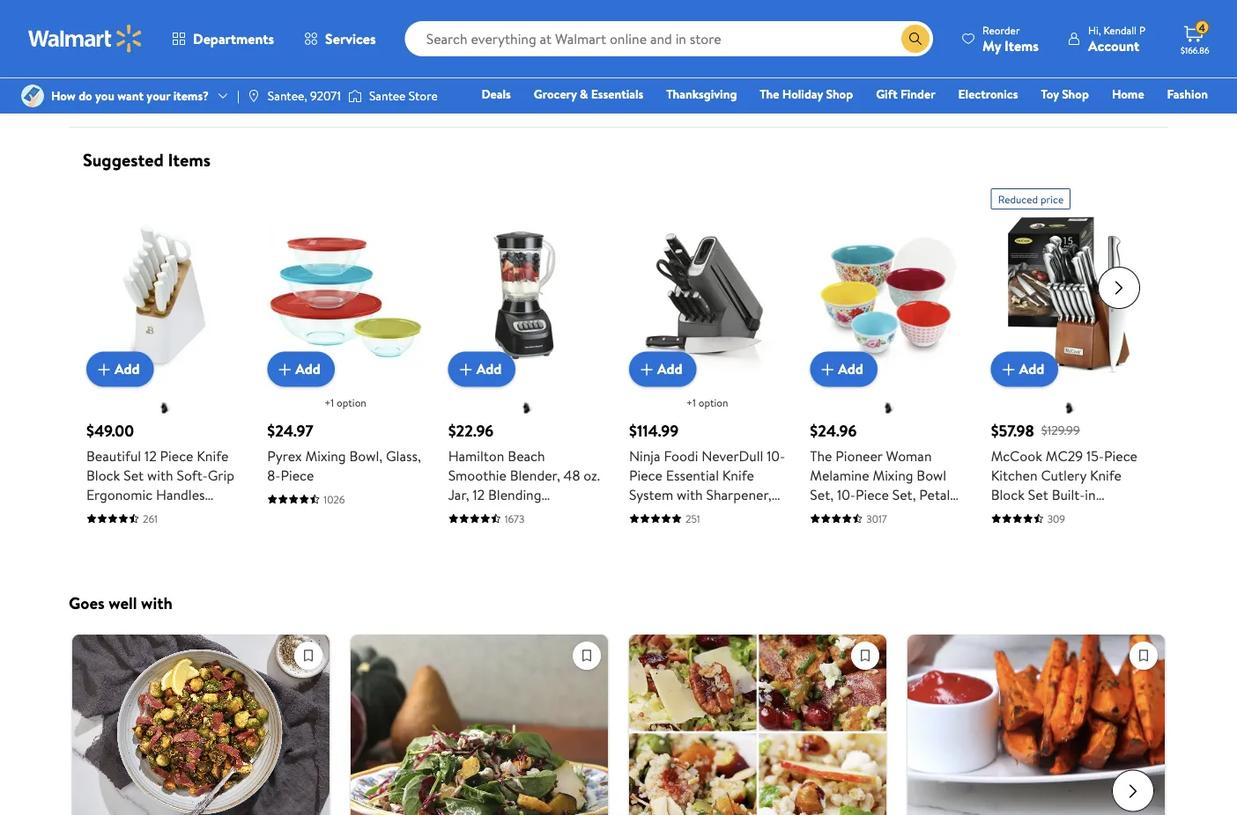 Task type: locate. For each thing, give the bounding box(es) containing it.
+1 option
[[324, 396, 366, 410], [686, 396, 728, 410]]

10- down pioneer
[[837, 485, 856, 504]]

shop
[[826, 85, 853, 103], [1062, 85, 1089, 103]]

in
[[1085, 485, 1096, 504]]

0 horizontal spatial store
[[409, 87, 438, 104]]

1 vertical spatial 12
[[473, 485, 485, 504]]

soft-
[[177, 466, 208, 485]]

the down $24.96
[[810, 446, 832, 466]]

next slide of list image
[[1112, 770, 1154, 813]]

0 horizontal spatial the
[[760, 85, 779, 103]]

beautiful 12 piece knife block set with soft-grip ergonomic handles white and gold by drew barrymore image
[[86, 217, 243, 373]]

1 horizontal spatial santee
[[828, 63, 864, 81]]

1 horizontal spatial saved image
[[852, 643, 879, 670]]

10-
[[767, 446, 785, 466], [837, 485, 856, 504]]

add up $22.96
[[476, 360, 502, 379]]

1 set, from the left
[[810, 485, 834, 504]]

add
[[115, 360, 140, 379], [295, 360, 321, 379], [476, 360, 502, 379], [657, 360, 683, 379], [838, 360, 863, 379], [1019, 360, 1044, 379]]

add up $24.97 at left
[[295, 360, 321, 379]]

3 add to cart image from the left
[[636, 359, 657, 380]]

1 horizontal spatial set
[[1028, 485, 1048, 504]]

departments button
[[157, 18, 289, 60]]

1 add to cart image from the left
[[93, 359, 115, 380]]

1 +1 option from the left
[[324, 396, 366, 410]]

12 right jar,
[[473, 485, 485, 504]]

12 right beautiful
[[145, 446, 157, 466]]

your
[[147, 87, 170, 104]]

3 add button from the left
[[448, 352, 516, 387]]

261
[[143, 511, 158, 526]]

piece left foodi
[[629, 466, 663, 485]]

4 product group from the left
[[629, 182, 785, 526]]

3 add from the left
[[476, 360, 502, 379]]

price
[[1041, 192, 1064, 207]]

or
[[872, 37, 885, 56]]

santee store
[[369, 87, 438, 104]]

10- inside $114.99 ninja foodi neverdull 10- piece essential knife system with sharpener, stainless steel, k12010
[[767, 446, 785, 466]]

from:
[[977, 37, 1011, 56]]

you
[[95, 87, 114, 104]]

white
[[86, 504, 122, 524]]

0 horizontal spatial  image
[[21, 85, 44, 108]]

10- right neverdull
[[767, 446, 785, 466]]

knife up k12010 on the right of the page
[[722, 466, 754, 485]]

product group
[[86, 182, 243, 543], [267, 182, 424, 526], [448, 182, 604, 526], [629, 182, 785, 526], [810, 182, 966, 526], [991, 182, 1147, 526]]

1 horizontal spatial set,
[[892, 485, 916, 504]]

0 horizontal spatial +1 option
[[324, 396, 366, 410]]

santee inside pickup or delivery today from: santee store
[[828, 63, 864, 81]]

built-
[[1052, 485, 1085, 504]]

1 horizontal spatial 10-
[[837, 485, 856, 504]]

2 product variant swatch image image from the left
[[519, 401, 533, 415]]

add up $24.96
[[838, 360, 863, 379]]

option for $114.99
[[699, 396, 728, 410]]

oz.
[[584, 466, 600, 485]]

0 horizontal spatial +1
[[324, 396, 334, 410]]

5 add from the left
[[838, 360, 863, 379]]

5 product group from the left
[[810, 182, 966, 526]]

my
[[983, 36, 1001, 55]]

hamilton
[[448, 446, 504, 466]]

2 product group from the left
[[267, 182, 424, 526]]

kitchen
[[991, 466, 1038, 485]]

petal
[[919, 485, 950, 504]]

option up neverdull
[[699, 396, 728, 410]]

0 horizontal spatial block
[[86, 466, 120, 485]]

1 horizontal spatial the
[[810, 446, 832, 466]]

1 shop from the left
[[826, 85, 853, 103]]

knife inside $114.99 ninja foodi neverdull 10- piece essential knife system with sharpener, stainless steel, k12010
[[722, 466, 754, 485]]

blending
[[488, 485, 541, 504]]

set left built-
[[1028, 485, 1048, 504]]

0 horizontal spatial items
[[168, 148, 211, 172]]

with up 251
[[677, 485, 703, 504]]

4 add from the left
[[657, 360, 683, 379]]

+1 option for $114.99
[[686, 396, 728, 410]]

add button up $24.97 at left
[[267, 352, 335, 387]]

3 product variant swatch image image from the left
[[881, 401, 895, 415]]

blender,
[[510, 466, 560, 485]]

251
[[686, 511, 700, 526]]

the left holiday
[[760, 85, 779, 103]]

12 inside $49.00 beautiful 12 piece knife block set with soft-grip ergonomic handles white and gold by drew barrymore
[[145, 446, 157, 466]]

santee, 92071
[[268, 87, 341, 104]]

0 horizontal spatial add to cart image
[[274, 359, 295, 380]]

product variant swatch image image up beach
[[519, 401, 533, 415]]

saved image for fall harvest salad 'image'
[[574, 643, 600, 670]]

option for $24.97
[[337, 396, 366, 410]]

+1 option up neverdull
[[686, 396, 728, 410]]

add up $114.99
[[657, 360, 683, 379]]

piece right mc29
[[1104, 446, 1138, 466]]

0 vertical spatial 12
[[145, 446, 157, 466]]

product variant swatch image image up woman
[[881, 401, 895, 415]]

15-
[[1087, 446, 1104, 466]]

block up white at bottom left
[[86, 466, 120, 485]]

delivery
[[888, 37, 936, 56]]

0 horizontal spatial 12
[[145, 446, 157, 466]]

1 +1 from the left
[[324, 396, 334, 410]]

0 vertical spatial items
[[1005, 36, 1039, 55]]

search icon image
[[909, 32, 923, 46]]

clear search field text image
[[880, 32, 894, 46]]

1 option from the left
[[337, 396, 366, 410]]

thanksgiving
[[666, 85, 737, 103]]

finder
[[901, 85, 935, 103]]

0 horizontal spatial stainless
[[629, 504, 682, 524]]

option up the $24.97 pyrex mixing bowl, glass, 8-piece
[[337, 396, 366, 410]]

reorder my items
[[983, 22, 1039, 55]]

set inside $49.00 beautiful 12 piece knife block set with soft-grip ergonomic handles white and gold by drew barrymore
[[124, 466, 144, 485]]

how do you want your items?
[[51, 87, 209, 104]]

add to cart image up $114.99
[[636, 359, 657, 380]]

hamilton beach smoothie blender, 48 oz. jar, 12 blending functions, black, 50180f image
[[448, 217, 604, 373]]

debit
[[1102, 110, 1133, 127]]

2 horizontal spatial saved image
[[1131, 643, 1157, 670]]

add button up $49.00
[[86, 352, 154, 387]]

add button up $24.96
[[810, 352, 878, 387]]

knife up handles
[[197, 446, 229, 466]]

jar,
[[448, 485, 469, 504]]

with right well
[[141, 592, 173, 615]]

1 saved image from the left
[[574, 643, 600, 670]]

grocery
[[534, 85, 577, 103]]

santee down pickup
[[828, 63, 864, 81]]

block down mccook
[[991, 485, 1025, 504]]

piece down $24.97 at left
[[281, 466, 314, 485]]

brown butter brussels sprouts with bacon bits image
[[72, 635, 330, 816]]

gift
[[876, 85, 898, 103]]

1 horizontal spatial add to cart image
[[455, 359, 476, 380]]

add to cart image up $57.98
[[998, 359, 1019, 380]]

$49.00
[[86, 420, 134, 442]]

fall harvest salad image
[[351, 635, 608, 816]]

knife
[[197, 446, 229, 466], [722, 466, 754, 485], [1090, 466, 1122, 485]]

with
[[147, 466, 173, 485], [677, 485, 703, 504], [141, 592, 173, 615]]

8-
[[267, 466, 281, 485]]

add button for $114.99
[[629, 352, 697, 387]]

piece up 3017
[[856, 485, 889, 504]]

1 add from the left
[[115, 360, 140, 379]]

pioneer
[[836, 446, 883, 466]]

2 +1 from the left
[[686, 396, 696, 410]]

the inside $24.96 the pioneer woman melamine mixing bowl set, 10-piece set, petal party
[[810, 446, 832, 466]]

2 horizontal spatial knife
[[1090, 466, 1122, 485]]

2 +1 option from the left
[[686, 396, 728, 410]]

1 horizontal spatial knife
[[722, 466, 754, 485]]

add button up $22.96
[[448, 352, 516, 387]]

add button up $114.99
[[629, 352, 697, 387]]

reduced
[[998, 192, 1038, 207]]

1 horizontal spatial 12
[[473, 485, 485, 504]]

items down items?
[[168, 148, 211, 172]]

product variant swatch image image for $22.96
[[519, 401, 533, 415]]

add to cart image up $24.97 at left
[[274, 359, 295, 380]]

block inside $49.00 beautiful 12 piece knife block set with soft-grip ergonomic handles white and gold by drew barrymore
[[86, 466, 120, 485]]

1 vertical spatial 10-
[[837, 485, 856, 504]]

items inside reorder my items
[[1005, 36, 1039, 55]]

set inside $57.98 $129.99 mccook mc29 15-piece kitchen cutlery knife block set built-in sharpener stainless steel
[[1028, 485, 1048, 504]]

items
[[1005, 36, 1039, 55], [168, 148, 211, 172]]

2 horizontal spatial add to cart image
[[636, 359, 657, 380]]

1 stainless from the left
[[629, 504, 682, 524]]

hi, kendall p account
[[1088, 22, 1146, 55]]

goes well with
[[69, 592, 173, 615]]

2 horizontal spatial add to cart image
[[998, 359, 1019, 380]]

3 add to cart image from the left
[[998, 359, 1019, 380]]

piece up handles
[[160, 446, 193, 466]]

store
[[867, 63, 896, 81], [409, 87, 438, 104]]

+1 option up the $24.97 pyrex mixing bowl, glass, 8-piece
[[324, 396, 366, 410]]

1 horizontal spatial add to cart image
[[817, 359, 838, 380]]

0 horizontal spatial saved image
[[574, 643, 600, 670]]

5 add button from the left
[[810, 352, 878, 387]]

piece inside $49.00 beautiful 12 piece knife block set with soft-grip ergonomic handles white and gold by drew barrymore
[[160, 446, 193, 466]]

pyrex mixing bowl, glass, 8-piece image
[[267, 217, 424, 373]]

add button up $57.98
[[991, 352, 1059, 387]]

add to cart image up $22.96
[[455, 359, 476, 380]]

toy shop link
[[1033, 85, 1097, 104]]

mixing left bowl at the bottom right
[[873, 466, 913, 485]]

piece inside $24.96 the pioneer woman melamine mixing bowl set, 10-piece set, petal party
[[856, 485, 889, 504]]

2 set, from the left
[[892, 485, 916, 504]]

add to cart image for $114.99
[[636, 359, 657, 380]]

saved image
[[574, 643, 600, 670], [852, 643, 879, 670], [1131, 643, 1157, 670]]

pickup
[[828, 37, 868, 56]]

1 horizontal spatial block
[[991, 485, 1025, 504]]

kendall
[[1104, 22, 1137, 37]]

glass,
[[386, 446, 421, 466]]

set,
[[810, 485, 834, 504], [892, 485, 916, 504]]

0 horizontal spatial knife
[[197, 446, 229, 466]]

add to cart image up $24.96
[[817, 359, 838, 380]]

3 saved image from the left
[[1131, 643, 1157, 670]]

santee right 92071
[[369, 87, 406, 104]]

add button for $49.00
[[86, 352, 154, 387]]

0 horizontal spatial add to cart image
[[93, 359, 115, 380]]

store up the gift
[[867, 63, 896, 81]]

product variant swatch image image up $49.00 beautiful 12 piece knife block set with soft-grip ergonomic handles white and gold by drew barrymore
[[157, 401, 172, 415]]

0 vertical spatial santee
[[828, 63, 864, 81]]

0 horizontal spatial option
[[337, 396, 366, 410]]

1 product variant swatch image image from the left
[[157, 401, 172, 415]]

6 product group from the left
[[991, 182, 1147, 526]]

 image
[[247, 89, 261, 103]]

 image right 92071
[[348, 87, 362, 105]]

add button for $24.97
[[267, 352, 335, 387]]

+1 up foodi
[[686, 396, 696, 410]]

items right my
[[1005, 36, 1039, 55]]

piece inside $114.99 ninja foodi neverdull 10- piece essential knife system with sharpener, stainless steel, k12010
[[629, 466, 663, 485]]

shop right holiday
[[826, 85, 853, 103]]

fashion
[[1167, 85, 1208, 103]]

12 inside $22.96 hamilton beach smoothie blender, 48 oz. jar, 12 blending functions, black, 50180f
[[473, 485, 485, 504]]

1 horizontal spatial store
[[867, 63, 896, 81]]

product variant swatch image image for $24.96
[[881, 401, 895, 415]]

stainless left 251
[[629, 504, 682, 524]]

with left soft- on the left bottom of the page
[[147, 466, 173, 485]]

1 horizontal spatial +1 option
[[686, 396, 728, 410]]

product variant swatch image image
[[157, 401, 172, 415], [519, 401, 533, 415], [881, 401, 895, 415], [1062, 401, 1076, 415]]

0 vertical spatial store
[[867, 63, 896, 81]]

mixing left bowl,
[[305, 446, 346, 466]]

2 add to cart image from the left
[[817, 359, 838, 380]]

1 horizontal spatial +1
[[686, 396, 696, 410]]

set
[[124, 466, 144, 485], [1028, 485, 1048, 504]]

walmart+ link
[[1148, 109, 1216, 128]]

1 horizontal spatial option
[[699, 396, 728, 410]]

deals link
[[474, 85, 519, 104]]

services button
[[289, 18, 391, 60]]

add to cart image up $49.00
[[93, 359, 115, 380]]

enjoy!
[[76, 61, 109, 78]]

1 horizontal spatial mixing
[[873, 466, 913, 485]]

1 horizontal spatial items
[[1005, 36, 1039, 55]]

add to cart image
[[274, 359, 295, 380], [455, 359, 476, 380], [636, 359, 657, 380]]

2 saved image from the left
[[852, 643, 879, 670]]

1 add button from the left
[[86, 352, 154, 387]]

2 option from the left
[[699, 396, 728, 410]]

10- inside $24.96 the pioneer woman melamine mixing bowl set, 10-piece set, petal party
[[837, 485, 856, 504]]

store left deals link at the top left of page
[[409, 87, 438, 104]]

0 horizontal spatial santee
[[369, 87, 406, 104]]

suggested items
[[83, 148, 211, 172]]

product variant swatch image image up the $129.99
[[1062, 401, 1076, 415]]

4 add button from the left
[[629, 352, 697, 387]]

gift finder
[[876, 85, 935, 103]]

add to cart image
[[93, 359, 115, 380], [817, 359, 838, 380], [998, 359, 1019, 380]]

0 horizontal spatial 10-
[[767, 446, 785, 466]]

0 vertical spatial 10-
[[767, 446, 785, 466]]

1673
[[505, 511, 525, 526]]

3 product group from the left
[[448, 182, 604, 526]]

+1 option for $24.97
[[324, 396, 366, 410]]

2 add from the left
[[295, 360, 321, 379]]

+1 up the $24.97 pyrex mixing bowl, glass, 8-piece
[[324, 396, 334, 410]]

woman
[[886, 446, 932, 466]]

1 vertical spatial the
[[810, 446, 832, 466]]

stainless down cutlery
[[1057, 504, 1109, 524]]

1 add to cart image from the left
[[274, 359, 295, 380]]

sharpener,
[[706, 485, 772, 504]]

how
[[51, 87, 76, 104]]

2 stainless from the left
[[1057, 504, 1109, 524]]

account
[[1088, 36, 1140, 55]]

1 product group from the left
[[86, 182, 243, 543]]

shop right toy
[[1062, 85, 1089, 103]]

add button for $24.96
[[810, 352, 878, 387]]

knife right cutlery
[[1090, 466, 1122, 485]]

$24.96
[[810, 420, 857, 442]]

0 horizontal spatial mixing
[[305, 446, 346, 466]]

 image
[[21, 85, 44, 108], [348, 87, 362, 105]]

well
[[109, 592, 137, 615]]

0 horizontal spatial shop
[[826, 85, 853, 103]]

mixing inside $24.96 the pioneer woman melamine mixing bowl set, 10-piece set, petal party
[[873, 466, 913, 485]]

add up $57.98
[[1019, 360, 1044, 379]]

2 add button from the left
[[267, 352, 335, 387]]

1 horizontal spatial shop
[[1062, 85, 1089, 103]]

store inside pickup or delivery today from: santee store
[[867, 63, 896, 81]]

set up and
[[124, 466, 144, 485]]

0 horizontal spatial set
[[124, 466, 144, 485]]

0 horizontal spatial set,
[[810, 485, 834, 504]]

electronics
[[958, 85, 1018, 103]]

walmart image
[[28, 25, 143, 53]]

0 vertical spatial the
[[760, 85, 779, 103]]

next slide for suggested items list image
[[1098, 267, 1140, 309]]

add button for $22.96
[[448, 352, 516, 387]]

1 horizontal spatial  image
[[348, 87, 362, 105]]

+1
[[324, 396, 334, 410], [686, 396, 696, 410]]

 image left how
[[21, 85, 44, 108]]

add to cart image for $24.96
[[817, 359, 838, 380]]

2 add to cart image from the left
[[455, 359, 476, 380]]

add up $49.00
[[115, 360, 140, 379]]

$49.00 beautiful 12 piece knife block set with soft-grip ergonomic handles white and gold by drew barrymore
[[86, 420, 234, 543]]

the pioneer woman melamine mixing bowl set, 10-piece set, petal party image
[[810, 217, 966, 373]]

1 horizontal spatial stainless
[[1057, 504, 1109, 524]]

piece inside $57.98 $129.99 mccook mc29 15-piece kitchen cutlery knife block set built-in sharpener stainless steel
[[1104, 446, 1138, 466]]



Task type: vqa. For each thing, say whether or not it's contained in the screenshot.


Task type: describe. For each thing, give the bounding box(es) containing it.
with inside $49.00 beautiful 12 piece knife block set with soft-grip ergonomic handles white and gold by drew barrymore
[[147, 466, 173, 485]]

product group containing $24.96
[[810, 182, 966, 526]]

$24.97
[[267, 420, 313, 442]]

saved image for fig and couscous salad image
[[852, 643, 879, 670]]

mccook
[[991, 446, 1042, 466]]

 image for how do you want your items?
[[21, 85, 44, 108]]

2 shop from the left
[[1062, 85, 1089, 103]]

pyrex
[[267, 446, 302, 466]]

add for $22.96
[[476, 360, 502, 379]]

&
[[580, 85, 588, 103]]

50180f
[[554, 504, 599, 524]]

bowl
[[917, 466, 947, 485]]

with inside $114.99 ninja foodi neverdull 10- piece essential knife system with sharpener, stainless steel, k12010
[[677, 485, 703, 504]]

step 5
[[76, 25, 120, 47]]

party
[[810, 504, 843, 524]]

cutlery
[[1041, 466, 1087, 485]]

block inside $57.98 $129.99 mccook mc29 15-piece kitchen cutlery knife block set built-in sharpener stainless steel
[[991, 485, 1025, 504]]

Walmart Site-Wide search field
[[405, 21, 933, 56]]

beautiful
[[86, 446, 141, 466]]

product group containing $114.99
[[629, 182, 785, 526]]

stainless inside $57.98 $129.99 mccook mc29 15-piece kitchen cutlery knife block set built-in sharpener stainless steel
[[1057, 504, 1109, 524]]

today
[[940, 37, 974, 56]]

add to cart image for $49.00
[[93, 359, 115, 380]]

system
[[629, 485, 673, 504]]

handles
[[156, 485, 205, 504]]

$24.96 the pioneer woman melamine mixing bowl set, 10-piece set, petal party
[[810, 420, 950, 524]]

do
[[79, 87, 92, 104]]

beach
[[508, 446, 545, 466]]

knife inside $57.98 $129.99 mccook mc29 15-piece kitchen cutlery knife block set built-in sharpener stainless steel
[[1090, 466, 1122, 485]]

3017
[[866, 511, 887, 526]]

items?
[[173, 87, 209, 104]]

the holiday shop
[[760, 85, 853, 103]]

drew
[[202, 504, 234, 524]]

ninja foodi neverdull 10-piece essential knife system with sharpener, stainless steel, k12010 image
[[629, 217, 785, 373]]

$114.99 ninja foodi neverdull 10- piece essential knife system with sharpener, stainless steel, k12010
[[629, 420, 785, 524]]

goes
[[69, 592, 105, 615]]

+1 for $114.99
[[686, 396, 696, 410]]

product group containing $24.97
[[267, 182, 424, 526]]

saved image
[[295, 643, 322, 670]]

thanksgiving link
[[659, 85, 745, 104]]

saved image for sweet potato wedges image
[[1131, 643, 1157, 670]]

|
[[237, 87, 240, 104]]

sweet potato wedges image
[[908, 635, 1165, 816]]

k12010
[[723, 504, 765, 524]]

want
[[117, 87, 144, 104]]

steel
[[1112, 504, 1143, 524]]

add to cart image for $24.97
[[274, 359, 295, 380]]

$166.86
[[1181, 44, 1209, 56]]

Search search field
[[405, 21, 933, 56]]

add for $114.99
[[657, 360, 683, 379]]

melamine
[[810, 466, 869, 485]]

functions,
[[448, 504, 511, 524]]

add for $24.97
[[295, 360, 321, 379]]

grocery & essentials link
[[526, 85, 651, 104]]

309
[[1047, 511, 1065, 526]]

1 vertical spatial items
[[168, 148, 211, 172]]

foodi
[[664, 446, 698, 466]]

steel,
[[685, 504, 719, 524]]

stainless inside $114.99 ninja foodi neverdull 10- piece essential knife system with sharpener, stainless steel, k12010
[[629, 504, 682, 524]]

1 vertical spatial santee
[[369, 87, 406, 104]]

reorder
[[983, 22, 1020, 37]]

add for $24.96
[[838, 360, 863, 379]]

$114.99
[[629, 420, 679, 442]]

4
[[1199, 20, 1206, 35]]

toy
[[1041, 85, 1059, 103]]

knife inside $49.00 beautiful 12 piece knife block set with soft-grip ergonomic handles white and gold by drew barrymore
[[197, 446, 229, 466]]

$22.96
[[448, 420, 494, 442]]

one debit link
[[1065, 109, 1141, 128]]

black,
[[514, 504, 550, 524]]

6 add button from the left
[[991, 352, 1059, 387]]

sharpener
[[991, 504, 1053, 524]]

1 vertical spatial store
[[409, 87, 438, 104]]

deals
[[481, 85, 511, 103]]

$24.97 pyrex mixing bowl, glass, 8-piece
[[267, 420, 421, 485]]

6 add from the left
[[1019, 360, 1044, 379]]

barrymore
[[86, 524, 152, 543]]

+1 for $24.97
[[324, 396, 334, 410]]

the holiday shop link
[[752, 85, 861, 104]]

product group containing $22.96
[[448, 182, 604, 526]]

step
[[76, 25, 107, 47]]

mccook mc29 15-piece kitchen cutlery knife block set built-in sharpener stainless steel image
[[991, 217, 1147, 373]]

santee,
[[268, 87, 307, 104]]

gift finder link
[[868, 85, 943, 104]]

fashion link
[[1159, 85, 1216, 104]]

essential
[[666, 466, 719, 485]]

holiday
[[782, 85, 823, 103]]

mixing inside the $24.97 pyrex mixing bowl, glass, 8-piece
[[305, 446, 346, 466]]

mc29
[[1046, 446, 1083, 466]]

essentials
[[591, 85, 644, 103]]

piece inside the $24.97 pyrex mixing bowl, glass, 8-piece
[[281, 466, 314, 485]]

p
[[1139, 22, 1146, 37]]

1026
[[324, 492, 345, 507]]

$57.98
[[991, 420, 1034, 442]]

suggested
[[83, 148, 164, 172]]

one debit
[[1073, 110, 1133, 127]]

$22.96 hamilton beach smoothie blender, 48 oz. jar, 12 blending functions, black, 50180f
[[448, 420, 600, 524]]

departments
[[193, 29, 274, 48]]

product group containing $57.98
[[991, 182, 1147, 526]]

product variant swatch image image for $49.00
[[157, 401, 172, 415]]

fig and couscous salad image
[[629, 635, 886, 816]]

add for $49.00
[[115, 360, 140, 379]]

product group containing $49.00
[[86, 182, 243, 543]]

toy shop
[[1041, 85, 1089, 103]]

registry
[[1005, 110, 1050, 127]]

home link
[[1104, 85, 1152, 104]]

pickup or delivery today from: santee store
[[828, 37, 1011, 81]]

4 product variant swatch image image from the left
[[1062, 401, 1076, 415]]

grip
[[208, 466, 234, 485]]

the inside the holiday shop link
[[760, 85, 779, 103]]

 image for santee store
[[348, 87, 362, 105]]

$57.98 $129.99 mccook mc29 15-piece kitchen cutlery knife block set built-in sharpener stainless steel
[[991, 420, 1143, 524]]

add to cart image for $22.96
[[455, 359, 476, 380]]



